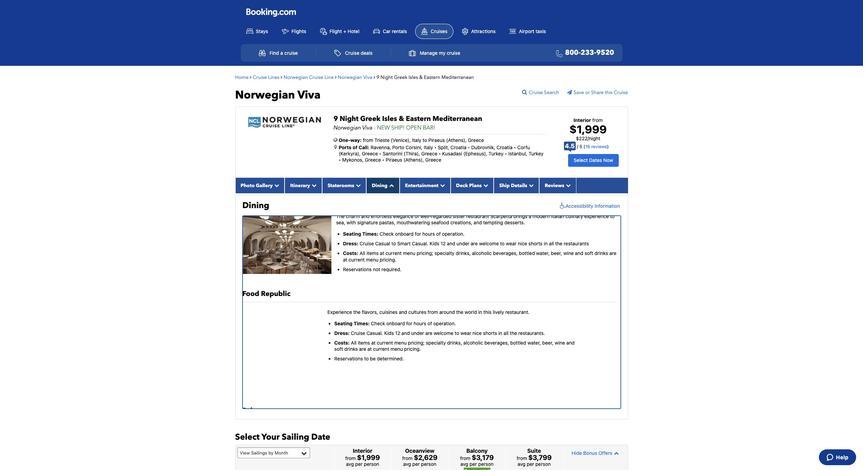 Task type: locate. For each thing, give the bounding box(es) containing it.
1 angle right image from the left
[[250, 75, 252, 79]]

2 chevron down image from the left
[[354, 183, 361, 188]]

bottled for shorts
[[519, 250, 535, 256]]

night right norwegian viva link
[[381, 74, 393, 80]]

select for select your sailing date
[[235, 431, 260, 443]]

cruise right my
[[447, 50, 461, 56]]

chevron down image for ship details
[[527, 183, 534, 188]]

(athens), down (thira),
[[404, 157, 424, 163]]

wheelchair image
[[558, 203, 566, 209]]

1 horizontal spatial in
[[499, 330, 503, 336]]

0 horizontal spatial night
[[340, 114, 359, 123]]

per up recommended image
[[470, 461, 477, 467]]

this right share
[[605, 89, 613, 96]]

at down casual
[[380, 250, 384, 256]]

norwegian viva main content
[[232, 69, 632, 470]]

specialty down the dress: cruise casual. kids 12 and under are welcome to wear nice shorts in all the restaurants.
[[426, 340, 446, 346]]

italy up corsini,
[[412, 137, 422, 143]]

onboard for 12
[[387, 320, 405, 326]]

norwegian
[[284, 74, 308, 80], [338, 74, 362, 80], [235, 87, 295, 103], [334, 124, 361, 132]]

for for and
[[406, 320, 413, 326]]

costs: up reservations not required.
[[343, 250, 359, 256]]

4 person from the left
[[536, 461, 551, 467]]

per for $1,999
[[355, 461, 363, 467]]

beverages, for shorts
[[485, 340, 509, 346]]

0 horizontal spatial (athens),
[[404, 157, 424, 163]]

0 vertical spatial seating
[[343, 231, 361, 237]]

viva down deals at the left top
[[363, 74, 373, 80]]

details
[[511, 182, 527, 189]]

kusadasi
[[442, 151, 462, 156]]

all items at current menu pricing; specialty drinks, alcoholic beverages, bottled water, beer, wine and soft drinks are at current menu pricing. down the dress: cruise casual. kids 12 and under are welcome to wear nice shorts in all the restaurants.
[[334, 340, 575, 352]]

4 chevron down image from the left
[[565, 183, 571, 188]]

12 down cuisines
[[395, 330, 400, 336]]

1 vertical spatial /
[[577, 144, 579, 149]]

times: for casual
[[362, 231, 379, 237]]

0 horizontal spatial select
[[235, 431, 260, 443]]

paper plane image
[[567, 90, 574, 95]]

1 vertical spatial under
[[411, 330, 424, 336]]

1 vertical spatial beverages,
[[485, 340, 509, 346]]

per down suite
[[527, 461, 534, 467]]

$1,999 inside interior from $1,999 avg per person
[[357, 454, 380, 462]]

chevron down image for entertainment
[[439, 183, 445, 188]]

photo gallery
[[241, 182, 273, 189]]

eastern inside 9 night greek isles & eastern mediterranean norwegian viva - new ship! open bar!
[[406, 114, 431, 123]]

from inside suite from $3,799 avg per person
[[517, 455, 527, 461]]

per inside interior from $1,999 avg per person
[[355, 461, 363, 467]]

for down mouthwatering
[[415, 231, 421, 237]]

mykonos,
[[342, 157, 364, 163]]

2 angle right image from the left
[[374, 75, 375, 79]]

this left lively
[[484, 309, 492, 315]]

eastern up open
[[406, 114, 431, 123]]

all for cruise casual. kids 12 and under are welcome to wear nice shorts in all the restaurants.
[[351, 340, 357, 346]]

0 horizontal spatial isles
[[382, 114, 397, 123]]

2 vertical spatial in
[[499, 330, 503, 336]]

a right find
[[281, 50, 283, 56]]

1 chevron down image from the left
[[273, 183, 279, 188]]

0 horizontal spatial all
[[351, 340, 357, 346]]

times: down signature
[[362, 231, 379, 237]]

chevron up image
[[388, 183, 394, 188]]

casual
[[375, 241, 390, 247]]

operation.
[[442, 231, 465, 237], [434, 320, 456, 326]]

night up the "one-"
[[340, 114, 359, 123]]

accessibility information link
[[558, 203, 620, 209]]

costs:
[[343, 250, 359, 256], [334, 340, 350, 346]]

new
[[377, 124, 390, 132]]

from for interior from $1,999 avg per person
[[345, 455, 356, 461]]

drinks for cruise casual. kids 12 and under are welcome to wear nice shorts in all the restaurants.
[[344, 346, 358, 352]]

3 chevron down image from the left
[[527, 183, 534, 188]]

from right "interior"
[[593, 117, 603, 123]]

0 vertical spatial italy
[[412, 137, 422, 143]]

pricing. down the dress: cruise casual. kids 12 and under are welcome to wear nice shorts in all the restaurants.
[[404, 346, 421, 352]]

cruise lines link
[[253, 74, 280, 80]]

drinks for cruise casual to smart casual. kids 12 and under are welcome to wear nice shorts in all the restaurants
[[595, 250, 608, 256]]

0 horizontal spatial all
[[504, 330, 509, 336]]

2 turkey from the left
[[529, 151, 544, 156]]

drinks, for under
[[456, 250, 471, 256]]

3 avg from the left
[[461, 461, 468, 467]]

1 vertical spatial dress:
[[334, 330, 350, 336]]

1 vertical spatial $1,999
[[357, 454, 380, 462]]

chevron down image inside staterooms dropdown button
[[354, 183, 361, 188]]

palomar
[[242, 406, 270, 415]]

times: down flavors,
[[354, 320, 370, 326]]

1 horizontal spatial under
[[457, 241, 470, 247]]

welcome
[[479, 241, 499, 247], [434, 330, 454, 336]]

0 vertical spatial eastern
[[424, 74, 440, 80]]

1 horizontal spatial pricing.
[[404, 346, 421, 352]]

0 vertical spatial casual.
[[412, 241, 429, 247]]

0 vertical spatial wear
[[506, 241, 517, 247]]

pricing. for reservations to be determined.
[[404, 346, 421, 352]]

0 vertical spatial specialty
[[435, 250, 455, 256]]

0 horizontal spatial this
[[484, 309, 492, 315]]

hours down seafood
[[423, 231, 435, 237]]

800-
[[565, 48, 581, 57]]

0 horizontal spatial nice
[[473, 330, 482, 336]]

brings
[[514, 213, 528, 219]]

current up reservations not required.
[[349, 257, 365, 263]]

&
[[419, 74, 423, 80], [399, 114, 404, 123]]

1 horizontal spatial casual.
[[412, 241, 429, 247]]

1 vertical spatial all items at current menu pricing; specialty drinks, alcoholic beverages, bottled water, beer, wine and soft drinks are at current menu pricing.
[[334, 340, 575, 352]]

soft up 'reservations to be determined.'
[[334, 346, 343, 352]]

car rentals link
[[368, 24, 413, 38]]

from down interior
[[345, 455, 356, 461]]

0 vertical spatial shorts
[[529, 241, 543, 247]]

chevron down image inside itinerary dropdown button
[[310, 183, 317, 188]]

photo gallery button
[[235, 178, 285, 193]]

1 horizontal spatial croatia
[[497, 144, 513, 150]]

1 horizontal spatial welcome
[[479, 241, 499, 247]]

drinks, down dress: cruise casual to smart casual. kids 12 and under are welcome to wear nice shorts in all the restaurants
[[456, 250, 471, 256]]

norwegian up the "one-"
[[334, 124, 361, 132]]

piraeus
[[429, 137, 445, 143], [386, 157, 402, 163]]

1 horizontal spatial greek
[[394, 74, 408, 80]]

0 vertical spatial select
[[574, 157, 588, 163]]

(athens), inside the santorini (thira), greece • kusadasi (ephesus), turkey • istanbul, turkey • mykonos, greece • piraeus (athens), greece
[[404, 157, 424, 163]]

eastern down manage my cruise dropdown button at top
[[424, 74, 440, 80]]

0 vertical spatial /
[[588, 135, 589, 141]]

avg inside interior from $1,999 avg per person
[[346, 461, 354, 467]]

or
[[586, 89, 590, 96]]

deck plans
[[456, 182, 482, 189]]

specialty down dress: cruise casual to smart casual. kids 12 and under are welcome to wear nice shorts in all the restaurants
[[435, 250, 455, 256]]

person inside balcony from $3,179 avg per person
[[478, 461, 494, 467]]

find a cruise link
[[251, 46, 306, 60]]

1 vertical spatial seating times: check onboard for hours of operation.
[[334, 320, 456, 326]]

0 horizontal spatial shorts
[[483, 330, 497, 336]]

person inside interior from $1,999 avg per person
[[364, 461, 379, 467]]

1 horizontal spatial angle right image
[[335, 75, 337, 79]]

cruise inside dropdown button
[[447, 50, 461, 56]]

pricing; for under
[[408, 340, 425, 346]]

croatia up istanbul,
[[497, 144, 513, 150]]

chevron down image left ship
[[482, 183, 488, 188]]

1 vertical spatial this
[[484, 309, 492, 315]]

3 chevron down image from the left
[[482, 183, 488, 188]]

2 person from the left
[[421, 461, 437, 467]]

3 person from the left
[[478, 461, 494, 467]]

mediterranean up bar!
[[433, 114, 482, 123]]

soft for dress: cruise casual. kids 12 and under are welcome to wear nice shorts in all the restaurants.
[[334, 346, 343, 352]]

/ inside 4.5 / 5 ( 16 reviews )
[[577, 144, 579, 149]]

0 horizontal spatial chevron down image
[[310, 183, 317, 188]]

12
[[441, 241, 446, 247], [395, 330, 400, 336]]

croatia
[[451, 144, 467, 150], [497, 144, 513, 150]]

1 cruise from the left
[[284, 50, 298, 56]]

avg for $3,799
[[518, 461, 526, 467]]

1 vertical spatial nice
[[473, 330, 482, 336]]

all items at current menu pricing; specialty drinks, alcoholic beverages, bottled water, beer, wine and soft drinks are at current menu pricing.
[[343, 250, 617, 263], [334, 340, 575, 352]]

items up 'reservations to be determined.'
[[358, 340, 370, 346]]

seating times: check onboard for hours of operation. up the smart
[[343, 231, 465, 237]]

a inside navigation
[[281, 50, 283, 56]]

experience
[[328, 309, 352, 315]]

reservations left 'not'
[[343, 266, 372, 272]]

deck
[[456, 182, 468, 189]]

0 horizontal spatial &
[[399, 114, 404, 123]]

0 vertical spatial seating times: check onboard for hours of operation.
[[343, 231, 465, 237]]

dress: cruise casual to smart casual. kids 12 and under are welcome to wear nice shorts in all the restaurants
[[343, 241, 589, 247]]

/ left "5"
[[577, 144, 579, 149]]

0 vertical spatial &
[[419, 74, 423, 80]]

suite
[[528, 448, 541, 454]]

greek inside 9 night greek isles & eastern mediterranean norwegian viva - new ship! open bar!
[[360, 114, 381, 123]]

• down 'ravenna, porto corsini, italy • split, croatia • dubrovnik, croatia •'
[[439, 151, 441, 156]]

wear down 'world' at the bottom of page
[[461, 330, 471, 336]]

avg for $1,999
[[346, 461, 354, 467]]

1 vertical spatial seating
[[334, 320, 353, 326]]

determined.
[[377, 356, 404, 362]]

casual.
[[412, 241, 429, 247], [367, 330, 383, 336]]

1 croatia from the left
[[451, 144, 467, 150]]

a inside the charm and effortless elegance of well-regarded sister restaurant scarpetta brings a modern italian culinary experience to sea, with signature pastas, mouthwatering seafood creations, and tempting desserts.
[[529, 213, 532, 219]]

2 chevron down image from the left
[[439, 183, 445, 188]]

0 horizontal spatial drinks
[[344, 346, 358, 352]]

onboard down cuisines
[[387, 320, 405, 326]]

1 horizontal spatial this
[[605, 89, 613, 96]]

person inside oceanview from $2,629 avg per person
[[421, 461, 437, 467]]

italy right corsini,
[[424, 144, 433, 150]]

chevron up image
[[613, 451, 619, 456]]

• up (ephesus), on the top
[[468, 144, 470, 150]]

at up 'reservations to be determined.'
[[368, 346, 372, 352]]

isles up new
[[382, 114, 397, 123]]

per down interior
[[355, 461, 363, 467]]

operation. for and
[[442, 231, 465, 237]]

attractions link
[[456, 24, 501, 38]]

2 avg from the left
[[403, 461, 411, 467]]

isles down travel menu navigation
[[409, 74, 418, 80]]

1 vertical spatial reservations
[[334, 356, 363, 362]]

from inside balcony from $3,179 avg per person
[[460, 455, 471, 461]]

items for casual.
[[358, 340, 370, 346]]

0 vertical spatial 9
[[377, 74, 379, 80]]

current up "determined." at the bottom of the page
[[377, 340, 393, 346]]

0 vertical spatial drinks
[[595, 250, 608, 256]]

interior from $1,999 $222 / night
[[570, 117, 607, 141]]

0 vertical spatial pricing;
[[417, 250, 433, 256]]

in right 'world' at the bottom of page
[[478, 309, 482, 315]]

1 horizontal spatial drinks
[[595, 250, 608, 256]]

cruise right find
[[284, 50, 298, 56]]

avg left $3,799
[[518, 461, 526, 467]]

chevron down image left dining 'dropdown button' at the top of the page
[[354, 183, 361, 188]]

person up recommended image
[[478, 461, 494, 467]]

date
[[311, 431, 330, 443]]

ravenna, porto corsini, italy • split, croatia • dubrovnik, croatia •
[[371, 144, 516, 150]]

angle right image right line on the top of the page
[[335, 75, 337, 79]]

soft for dress: cruise casual to smart casual. kids 12 and under are welcome to wear nice shorts in all the restaurants
[[585, 250, 594, 256]]

chevron down image for itinerary
[[310, 183, 317, 188]]

seafood
[[431, 220, 449, 225]]

viva inside 9 night greek isles & eastern mediterranean norwegian viva - new ship! open bar!
[[362, 124, 373, 132]]

avg inside suite from $3,799 avg per person
[[518, 461, 526, 467]]

12 down seafood
[[441, 241, 446, 247]]

2 per from the left
[[413, 461, 420, 467]]

sea,
[[336, 220, 345, 225]]

1 vertical spatial norwegian viva
[[235, 87, 321, 103]]

9
[[377, 74, 379, 80], [334, 114, 338, 123]]

suite from $3,799 avg per person
[[517, 448, 552, 467]]

1 avg from the left
[[346, 461, 354, 467]]

chevron down image left deck in the top right of the page
[[439, 183, 445, 188]]

select up view
[[235, 431, 260, 443]]

current up be
[[373, 346, 389, 352]]

chevron down image inside photo gallery dropdown button
[[273, 183, 279, 188]]

9 up globe image
[[334, 114, 338, 123]]

0 vertical spatial in
[[544, 241, 548, 247]]

required.
[[382, 266, 402, 272]]

1 vertical spatial wine
[[555, 340, 565, 346]]

oceanview from $2,629 avg per person
[[402, 448, 438, 467]]

1 horizontal spatial dining
[[372, 182, 388, 189]]

cruise inside travel menu navigation
[[345, 50, 360, 56]]

beverages, for to
[[493, 250, 518, 256]]

tempting
[[483, 220, 503, 225]]

avg up recommended image
[[461, 461, 468, 467]]

beer, for restaurants.
[[542, 340, 554, 346]]

drinks,
[[456, 250, 471, 256], [447, 340, 462, 346]]

globe image
[[334, 137, 338, 142]]

welcome down "around"
[[434, 330, 454, 336]]

0 vertical spatial welcome
[[479, 241, 499, 247]]

4 avg from the left
[[518, 461, 526, 467]]

charm
[[346, 213, 360, 219]]

norwegian right line on the top of the page
[[338, 74, 362, 80]]

cruise
[[284, 50, 298, 56], [447, 50, 461, 56]]

1 vertical spatial eastern
[[406, 114, 431, 123]]

0 vertical spatial pricing.
[[380, 257, 397, 263]]

(athens), up kusadasi
[[446, 137, 467, 143]]

isles for 9 night greek isles & eastern mediterranean norwegian viva - new ship! open bar!
[[382, 114, 397, 123]]

chevron down image
[[273, 183, 279, 188], [439, 183, 445, 188], [482, 183, 488, 188], [565, 183, 571, 188]]

norwegian inside 9 night greek isles & eastern mediterranean norwegian viva - new ship! open bar!
[[334, 124, 361, 132]]

casual. down flavors,
[[367, 330, 383, 336]]

hours for kids
[[423, 231, 435, 237]]

+
[[343, 28, 346, 34]]

from inside interior from $1,999 $222 / night
[[593, 117, 603, 123]]

deck plans button
[[451, 178, 494, 193]]

0 horizontal spatial /
[[577, 144, 579, 149]]

mediterranean
[[442, 74, 474, 80], [433, 114, 482, 123]]

casual. right the smart
[[412, 241, 429, 247]]

0 horizontal spatial a
[[281, 50, 283, 56]]

norwegian cruise line
[[284, 74, 334, 80]]

$1,999
[[570, 123, 607, 136], [357, 454, 380, 462]]

avg inside balcony from $3,179 avg per person
[[461, 461, 468, 467]]

4 per from the left
[[527, 461, 534, 467]]

chevron down image inside reviews dropdown button
[[565, 183, 571, 188]]

turkey
[[489, 151, 504, 156], [529, 151, 544, 156]]

0 horizontal spatial croatia
[[451, 144, 467, 150]]

kids
[[430, 241, 439, 247], [384, 330, 394, 336]]

select for select          dates now
[[574, 157, 588, 163]]

1 vertical spatial check
[[371, 320, 385, 326]]

night inside 9 night greek isles & eastern mediterranean norwegian viva - new ship! open bar!
[[340, 114, 359, 123]]

times:
[[362, 231, 379, 237], [354, 320, 370, 326]]

0 vertical spatial reservations
[[343, 266, 372, 272]]

1 vertical spatial all
[[351, 340, 357, 346]]

interior
[[353, 448, 373, 454]]

2 cruise from the left
[[447, 50, 461, 56]]

1 vertical spatial drinks,
[[447, 340, 462, 346]]

and
[[361, 213, 370, 219], [474, 220, 482, 225], [447, 241, 455, 247], [575, 250, 584, 256], [399, 309, 407, 315], [402, 330, 410, 336], [567, 340, 575, 346]]

travel menu navigation
[[241, 44, 623, 62]]

bottled down desserts.
[[519, 250, 535, 256]]

1 vertical spatial isles
[[382, 114, 397, 123]]

wear down desserts.
[[506, 241, 517, 247]]

italian
[[551, 213, 565, 219]]

0 vertical spatial operation.
[[442, 231, 465, 237]]

angle right image
[[250, 75, 252, 79], [335, 75, 337, 79]]

1 vertical spatial water,
[[528, 340, 541, 346]]

9 inside 9 night greek isles & eastern mediterranean norwegian viva - new ship! open bar!
[[334, 114, 338, 123]]

2 horizontal spatial in
[[544, 241, 548, 247]]

pricing.
[[380, 257, 397, 263], [404, 346, 421, 352]]

the charm and effortless elegance of well-regarded sister restaurant scarpetta brings a modern italian culinary experience to sea, with signature pastas, mouthwatering seafood creations, and tempting desserts.
[[336, 213, 615, 225]]

1 horizontal spatial isles
[[409, 74, 418, 80]]

alcoholic
[[472, 250, 492, 256], [464, 340, 483, 346]]

1 person from the left
[[364, 461, 379, 467]]

istanbul,
[[509, 151, 528, 156]]

person inside suite from $3,799 avg per person
[[536, 461, 551, 467]]

per inside balcony from $3,179 avg per person
[[470, 461, 477, 467]]

1 horizontal spatial shorts
[[529, 241, 543, 247]]

per inside suite from $3,799 avg per person
[[527, 461, 534, 467]]

person for $3,799
[[536, 461, 551, 467]]

chevron down image left the staterooms
[[310, 183, 317, 188]]

drinks, for to
[[447, 340, 462, 346]]

of down seafood
[[436, 231, 441, 237]]

shorts down modern
[[529, 241, 543, 247]]

alcoholic down 'world' at the bottom of page
[[464, 340, 483, 346]]

water,
[[536, 250, 550, 256], [528, 340, 541, 346]]

$1,999 for interior from $1,999 $222 / night
[[570, 123, 607, 136]]

1 horizontal spatial all
[[549, 241, 554, 247]]

4.5
[[565, 142, 575, 150]]

avg inside oceanview from $2,629 avg per person
[[403, 461, 411, 467]]

kids down cuisines
[[384, 330, 394, 336]]

1 vertical spatial welcome
[[434, 330, 454, 336]]

from for oceanview from $2,629 avg per person
[[402, 455, 413, 461]]

chevron down image inside deck plans dropdown button
[[482, 183, 488, 188]]

angle right image right home
[[250, 75, 252, 79]]

from inside oceanview from $2,629 avg per person
[[402, 455, 413, 461]]

to down information
[[610, 213, 615, 219]]

2 angle right image from the left
[[335, 75, 337, 79]]

onboard for smart
[[395, 231, 414, 237]]

1 horizontal spatial cruise
[[447, 50, 461, 56]]

effortless
[[371, 213, 392, 219]]

& for 9 night greek isles & eastern mediterranean norwegian viva - new ship! open bar!
[[399, 114, 404, 123]]

0 vertical spatial $1,999
[[570, 123, 607, 136]]

1 vertical spatial 12
[[395, 330, 400, 336]]

viva left the -
[[362, 124, 373, 132]]

1 vertical spatial operation.
[[434, 320, 456, 326]]

ship
[[500, 182, 510, 189]]

0 vertical spatial hours
[[423, 231, 435, 237]]

bar!
[[423, 124, 435, 132]]

from for balcony from $3,179 avg per person
[[460, 455, 471, 461]]

person down suite
[[536, 461, 551, 467]]

chevron down image inside ship details dropdown button
[[527, 183, 534, 188]]

)
[[607, 144, 609, 149]]

1 vertical spatial soft
[[334, 346, 343, 352]]

0 vertical spatial kids
[[430, 241, 439, 247]]

a
[[281, 50, 283, 56], [529, 213, 532, 219]]

0 vertical spatial items
[[367, 250, 379, 256]]

1 horizontal spatial $1,999
[[570, 123, 607, 136]]

1 horizontal spatial night
[[381, 74, 393, 80]]

mediterranean for 9 night greek isles & eastern mediterranean norwegian viva - new ship! open bar!
[[433, 114, 482, 123]]

per inside oceanview from $2,629 avg per person
[[413, 461, 420, 467]]

1 angle right image from the left
[[281, 75, 282, 79]]

beer,
[[551, 250, 562, 256], [542, 340, 554, 346]]

month
[[275, 450, 288, 456]]

angle right image
[[281, 75, 282, 79], [374, 75, 375, 79]]

& inside 9 night greek isles & eastern mediterranean norwegian viva - new ship! open bar!
[[399, 114, 404, 123]]

per down oceanview
[[413, 461, 420, 467]]

check up casual
[[380, 231, 394, 237]]

person for $1,999
[[364, 461, 379, 467]]

search image
[[522, 89, 529, 95]]

isles inside 9 night greek isles & eastern mediterranean norwegian viva - new ship! open bar!
[[382, 114, 397, 123]]

view
[[240, 450, 250, 456]]

0 vertical spatial times:
[[362, 231, 379, 237]]

wine
[[564, 250, 574, 256], [555, 340, 565, 346]]

booking.com home image
[[246, 8, 296, 17]]

avg for $3,179
[[461, 461, 468, 467]]

0 vertical spatial all items at current menu pricing; specialty drinks, alcoholic beverages, bottled water, beer, wine and soft drinks are at current menu pricing.
[[343, 250, 617, 263]]

santorini (thira), greece • kusadasi (ephesus), turkey • istanbul, turkey • mykonos, greece • piraeus (athens), greece
[[339, 151, 544, 163]]

1 horizontal spatial for
[[415, 231, 421, 237]]

chevron down image
[[310, 183, 317, 188], [354, 183, 361, 188], [527, 183, 534, 188]]

chevron down image for photo gallery
[[273, 183, 279, 188]]

1 horizontal spatial norwegian viva
[[338, 74, 373, 80]]

airport taxis
[[519, 28, 546, 34]]

& for 9 night greek isles & eastern mediterranean
[[419, 74, 423, 80]]

1 horizontal spatial a
[[529, 213, 532, 219]]

1 horizontal spatial /
[[588, 135, 589, 141]]

0 vertical spatial this
[[605, 89, 613, 96]]

from inside interior from $1,999 avg per person
[[345, 455, 356, 461]]

1 vertical spatial items
[[358, 340, 370, 346]]

0 vertical spatial beverages,
[[493, 250, 518, 256]]

greece up dubrovnik,
[[468, 137, 484, 143]]

0 vertical spatial wine
[[564, 250, 574, 256]]

1 horizontal spatial 9
[[377, 74, 379, 80]]

piraeus down santorini
[[386, 157, 402, 163]]

1 per from the left
[[355, 461, 363, 467]]

(venice),
[[391, 137, 411, 143]]

chevron down image inside entertainment dropdown button
[[439, 183, 445, 188]]

seating times: check onboard for hours of operation. for smart
[[343, 231, 465, 237]]

person down interior
[[364, 461, 379, 467]]

operation. up the dress: cruise casual. kids 12 and under are welcome to wear nice shorts in all the restaurants.
[[434, 320, 456, 326]]

mediterranean inside 9 night greek isles & eastern mediterranean norwegian viva - new ship! open bar!
[[433, 114, 482, 123]]

from for suite from $3,799 avg per person
[[517, 455, 527, 461]]

1 chevron down image from the left
[[310, 183, 317, 188]]

0 vertical spatial drinks,
[[456, 250, 471, 256]]

at up be
[[371, 340, 376, 346]]

night for 9 night greek isles & eastern mediterranean
[[381, 74, 393, 80]]

cruise search link
[[522, 89, 566, 96]]

1 horizontal spatial italy
[[424, 144, 433, 150]]

3 per from the left
[[470, 461, 477, 467]]

sailing
[[282, 431, 309, 443]]

hours
[[423, 231, 435, 237], [414, 320, 426, 326]]

1 turkey from the left
[[489, 151, 504, 156]]

1 vertical spatial italy
[[424, 144, 433, 150]]

$1,999 for interior from $1,999 avg per person
[[357, 454, 380, 462]]

the
[[336, 213, 345, 219]]

0 vertical spatial dress:
[[343, 241, 358, 247]]



Task type: vqa. For each thing, say whether or not it's contained in the screenshot.


Task type: describe. For each thing, give the bounding box(es) containing it.
cruise left lines
[[253, 74, 267, 80]]

per for $3,179
[[470, 461, 477, 467]]

pricing. for reservations not required.
[[380, 257, 397, 263]]

chevron down image for staterooms
[[354, 183, 361, 188]]

night
[[589, 135, 601, 141]]

entertainment button
[[400, 178, 451, 193]]

per for $2,629
[[413, 461, 420, 467]]

plans
[[469, 182, 482, 189]]

water, for in
[[536, 250, 550, 256]]

cruise down flavors,
[[351, 330, 365, 336]]

greece down ravenna,
[[365, 157, 381, 163]]

costs: for cruise casual. kids 12 and under are welcome to wear nice shorts in all the restaurants.
[[334, 340, 350, 346]]

one-way: from trieste (venice), italy to piraeus (athens), greece
[[339, 137, 484, 143]]

for for casual.
[[415, 231, 421, 237]]

be
[[370, 356, 376, 362]]

norwegian viva link
[[338, 74, 374, 80]]

manage my cruise
[[420, 50, 461, 56]]

water, for restaurants.
[[528, 340, 541, 346]]

ship details
[[500, 182, 527, 189]]

cruise left casual
[[360, 241, 374, 247]]

all items at current menu pricing; specialty drinks, alcoholic beverages, bottled water, beer, wine and soft drinks are at current menu pricing. for wear
[[334, 340, 575, 352]]

5
[[580, 144, 583, 149]]

view sailings by month
[[240, 450, 288, 456]]

well-
[[421, 213, 432, 219]]

information
[[595, 203, 620, 209]]

select          dates now link
[[569, 154, 619, 167]]

norwegian cruise line image
[[248, 116, 322, 128]]

mediterranean for 9 night greek isles & eastern mediterranean
[[442, 74, 474, 80]]

culinary
[[566, 213, 583, 219]]

wine for cruise casual. kids 12 and under are welcome to wear nice shorts in all the restaurants.
[[555, 340, 565, 346]]

split,
[[438, 144, 449, 150]]

your
[[262, 431, 280, 443]]

piraeus inside the santorini (thira), greece • kusadasi (ephesus), turkey • istanbul, turkey • mykonos, greece • piraeus (athens), greece
[[386, 157, 402, 163]]

to left be
[[364, 356, 369, 362]]

to down bar!
[[423, 137, 427, 143]]

(ephesus),
[[464, 151, 488, 156]]

from up call:
[[363, 137, 373, 143]]

restaurants.
[[519, 330, 545, 336]]

alcoholic for welcome
[[472, 250, 492, 256]]

person for $2,629
[[421, 461, 437, 467]]

all items at current menu pricing; specialty drinks, alcoholic beverages, bottled water, beer, wine and soft drinks are at current menu pricing. for are
[[343, 250, 617, 263]]

night for 9 night greek isles & eastern mediterranean norwegian viva - new ship! open bar!
[[340, 114, 359, 123]]

hours for under
[[414, 320, 426, 326]]

one-
[[339, 137, 351, 143]]

1 horizontal spatial (athens),
[[446, 137, 467, 143]]

9520
[[597, 48, 614, 57]]

cruise for find a cruise
[[284, 50, 298, 56]]

9 for 9 night greek isles & eastern mediterranean norwegian viva - new ship! open bar!
[[334, 114, 338, 123]]

sister
[[453, 213, 465, 219]]

dubrovnik,
[[472, 144, 495, 150]]

at up reservations not required.
[[343, 257, 347, 263]]

pricing; for kids
[[417, 250, 433, 256]]

the left the restaurants
[[555, 241, 563, 247]]

specialty for and
[[435, 250, 455, 256]]

$2,629
[[414, 454, 438, 462]]

ship details button
[[494, 178, 540, 193]]

restaurant.
[[506, 309, 530, 315]]

by
[[269, 450, 274, 456]]

eastern for 9 night greek isles & eastern mediterranean norwegian viva - new ship! open bar!
[[406, 114, 431, 123]]

call:
[[359, 144, 370, 150]]

deals
[[361, 50, 373, 56]]

dress: cruise casual. kids 12 and under are welcome to wear nice shorts in all the restaurants.
[[334, 330, 545, 336]]

16
[[585, 144, 590, 149]]

9 night greek isles & eastern mediterranean norwegian viva - new ship! open bar!
[[334, 114, 482, 132]]

pastas,
[[379, 220, 396, 225]]

all for cruise casual to smart casual. kids 12 and under are welcome to wear nice shorts in all the restaurants
[[360, 250, 365, 256]]

food
[[242, 289, 259, 298]]

find a cruise
[[270, 50, 298, 56]]

9 night greek isles & eastern mediterranean
[[377, 74, 474, 80]]

rentals
[[392, 28, 407, 34]]

norwegian down 'cruise lines' at top
[[235, 87, 295, 103]]

smart
[[397, 241, 411, 247]]

ravenna,
[[371, 144, 391, 150]]

greek for 9 night greek isles & eastern mediterranean norwegian viva - new ship! open bar!
[[360, 114, 381, 123]]

• up istanbul,
[[514, 144, 516, 150]]

bonus
[[583, 450, 597, 456]]

dress: for dress: cruise casual to smart casual. kids 12 and under are welcome to wear nice shorts in all the restaurants
[[343, 241, 358, 247]]

cruise deals link
[[327, 46, 380, 60]]

chevron down image for reviews
[[565, 183, 571, 188]]

oceanview
[[405, 448, 435, 454]]

reservations for reservations not required.
[[343, 266, 372, 272]]

norwegian right lines
[[284, 74, 308, 80]]

0 horizontal spatial under
[[411, 330, 424, 336]]

avg for $2,629
[[403, 461, 411, 467]]

attractions
[[471, 28, 496, 34]]

1 vertical spatial viva
[[298, 87, 321, 103]]

stays link
[[241, 24, 274, 38]]

to inside the charm and effortless elegance of well-regarded sister restaurant scarpetta brings a modern italian culinary experience to sea, with signature pastas, mouthwatering seafood creations, and tempting desserts.
[[610, 213, 615, 219]]

operation. for welcome
[[434, 320, 456, 326]]

stays
[[256, 28, 268, 34]]

dining button
[[366, 178, 400, 193]]

of down experience the flavors, cuisines and cultures from around the world in this lively restaurant.
[[428, 320, 432, 326]]

800-233-9520
[[565, 48, 614, 57]]

greece inside corfu (kerkyra), greece
[[362, 151, 378, 156]]

flight
[[330, 28, 342, 34]]

save or share this cruise
[[574, 89, 628, 96]]

restaurants
[[564, 241, 589, 247]]

• down santorini
[[382, 157, 385, 163]]

flavors,
[[362, 309, 378, 315]]

republic
[[261, 289, 291, 298]]

chevron down image for deck plans
[[482, 183, 488, 188]]

entertainment
[[405, 182, 439, 189]]

costs: for cruise casual to smart casual. kids 12 and under are welcome to wear nice shorts in all the restaurants
[[343, 250, 359, 256]]

0 vertical spatial nice
[[518, 241, 527, 247]]

cruise for manage my cruise
[[447, 50, 461, 56]]

share
[[591, 89, 604, 96]]

233-
[[581, 48, 597, 57]]

recommended image
[[464, 468, 490, 470]]

balcony
[[467, 448, 488, 454]]

cruise right share
[[614, 89, 628, 96]]

to down "around"
[[455, 330, 459, 336]]

0 horizontal spatial wear
[[461, 330, 471, 336]]

per for $3,799
[[527, 461, 534, 467]]

reviews
[[592, 144, 607, 149]]

of down way:
[[353, 144, 358, 150]]

car
[[383, 28, 391, 34]]

seating for cruise casual to smart casual. kids 12 and under are welcome to wear nice shorts in all the restaurants
[[343, 231, 361, 237]]

0 horizontal spatial 12
[[395, 330, 400, 336]]

/ inside interior from $1,999 $222 / night
[[588, 135, 589, 141]]

the left restaurants.
[[510, 330, 517, 336]]

0 horizontal spatial norwegian viva
[[235, 87, 321, 103]]

with
[[347, 220, 356, 225]]

2 croatia from the left
[[497, 144, 513, 150]]

mouthwatering
[[397, 220, 430, 225]]

interior from $1,999 avg per person
[[345, 448, 380, 467]]

seating for cruise casual. kids 12 and under are welcome to wear nice shorts in all the restaurants.
[[334, 320, 353, 326]]

1 horizontal spatial 12
[[441, 241, 446, 247]]

0 vertical spatial piraeus
[[429, 137, 445, 143]]

of inside the charm and effortless elegance of well-regarded sister restaurant scarpetta brings a modern italian culinary experience to sea, with signature pastas, mouthwatering seafood creations, and tempting desserts.
[[415, 213, 419, 219]]

the left 'world' at the bottom of page
[[456, 309, 464, 315]]

current down the smart
[[386, 250, 402, 256]]

0 vertical spatial under
[[457, 241, 470, 247]]

1 vertical spatial shorts
[[483, 330, 497, 336]]

(kerkyra),
[[339, 151, 361, 156]]

taxis
[[536, 28, 546, 34]]

angle right image for norwegian cruise line
[[335, 75, 337, 79]]

reviews button
[[540, 178, 577, 193]]

staterooms button
[[322, 178, 366, 193]]

0 horizontal spatial italy
[[412, 137, 422, 143]]

$222
[[576, 135, 588, 141]]

ports
[[339, 144, 352, 150]]

flights link
[[276, 24, 312, 38]]

angle right image for viva
[[374, 75, 375, 79]]

0 horizontal spatial welcome
[[434, 330, 454, 336]]

trieste
[[375, 137, 390, 143]]

now
[[604, 157, 614, 163]]

1 vertical spatial dining
[[242, 200, 269, 211]]

map marker image
[[334, 145, 337, 149]]

1 vertical spatial casual.
[[367, 330, 383, 336]]

line
[[325, 74, 334, 80]]

greece down 'ravenna, porto corsini, italy • split, croatia • dubrovnik, croatia •'
[[422, 151, 438, 156]]

from left "around"
[[428, 309, 438, 315]]

angle right image for lines
[[281, 75, 282, 79]]

9 for 9 night greek isles & eastern mediterranean
[[377, 74, 379, 80]]

wine for cruise casual to smart casual. kids 12 and under are welcome to wear nice shorts in all the restaurants
[[564, 250, 574, 256]]

the left flavors,
[[354, 309, 361, 315]]

0 horizontal spatial kids
[[384, 330, 394, 336]]

cruise search
[[529, 89, 559, 96]]

cruise left search
[[529, 89, 543, 96]]

• left istanbul,
[[505, 151, 507, 156]]

(thira),
[[404, 151, 420, 156]]

1 horizontal spatial kids
[[430, 241, 439, 247]]

alcoholic for nice
[[464, 340, 483, 346]]

car rentals
[[383, 28, 407, 34]]

greece down corfu (kerkyra), greece
[[425, 157, 442, 163]]

regarded
[[432, 213, 452, 219]]

$3,179
[[472, 454, 494, 462]]

• down (kerkyra),
[[339, 157, 341, 163]]

bottled for the
[[511, 340, 526, 346]]

seating times: check onboard for hours of operation. for 12
[[334, 320, 456, 326]]

interior
[[574, 117, 591, 123]]

reservations for reservations to be determined.
[[334, 356, 363, 362]]

airport taxis link
[[504, 24, 552, 38]]

restaurant
[[467, 213, 489, 219]]

person for $3,179
[[478, 461, 494, 467]]

• left split,
[[435, 144, 437, 150]]

angle right image for home
[[250, 75, 252, 79]]

flights
[[292, 28, 306, 34]]

items for casual
[[367, 250, 379, 256]]

to down tempting
[[500, 241, 505, 247]]

times: for casual.
[[354, 320, 370, 326]]

dining inside 'dropdown button'
[[372, 182, 388, 189]]

beer, for in
[[551, 250, 562, 256]]

home link
[[235, 74, 249, 80]]

select          dates now
[[574, 157, 614, 163]]

check for casual.
[[371, 320, 385, 326]]

eastern for 9 night greek isles & eastern mediterranean
[[424, 74, 440, 80]]

airport
[[519, 28, 535, 34]]

cruise left line on the top of the page
[[309, 74, 323, 80]]

cuisines
[[380, 309, 398, 315]]

0 vertical spatial norwegian viva
[[338, 74, 373, 80]]

to left the smart
[[392, 241, 396, 247]]

0 vertical spatial viva
[[363, 74, 373, 80]]

cruise deals
[[345, 50, 373, 56]]

signature
[[357, 220, 378, 225]]

balcony from $3,179 avg per person
[[460, 448, 494, 467]]

dress: for dress: cruise casual. kids 12 and under are welcome to wear nice shorts in all the restaurants.
[[334, 330, 350, 336]]

way:
[[351, 137, 362, 143]]

specialty for welcome
[[426, 340, 446, 346]]

check for casual
[[380, 231, 394, 237]]

home
[[235, 74, 249, 80]]

from for interior from $1,999 $222 / night
[[593, 117, 603, 123]]

greek for 9 night greek isles & eastern mediterranean
[[394, 74, 408, 80]]

isles for 9 night greek isles & eastern mediterranean
[[409, 74, 418, 80]]

1 vertical spatial all
[[504, 330, 509, 336]]

• down ravenna,
[[379, 151, 382, 156]]

1 vertical spatial in
[[478, 309, 482, 315]]

save or share this cruise link
[[567, 89, 628, 96]]



